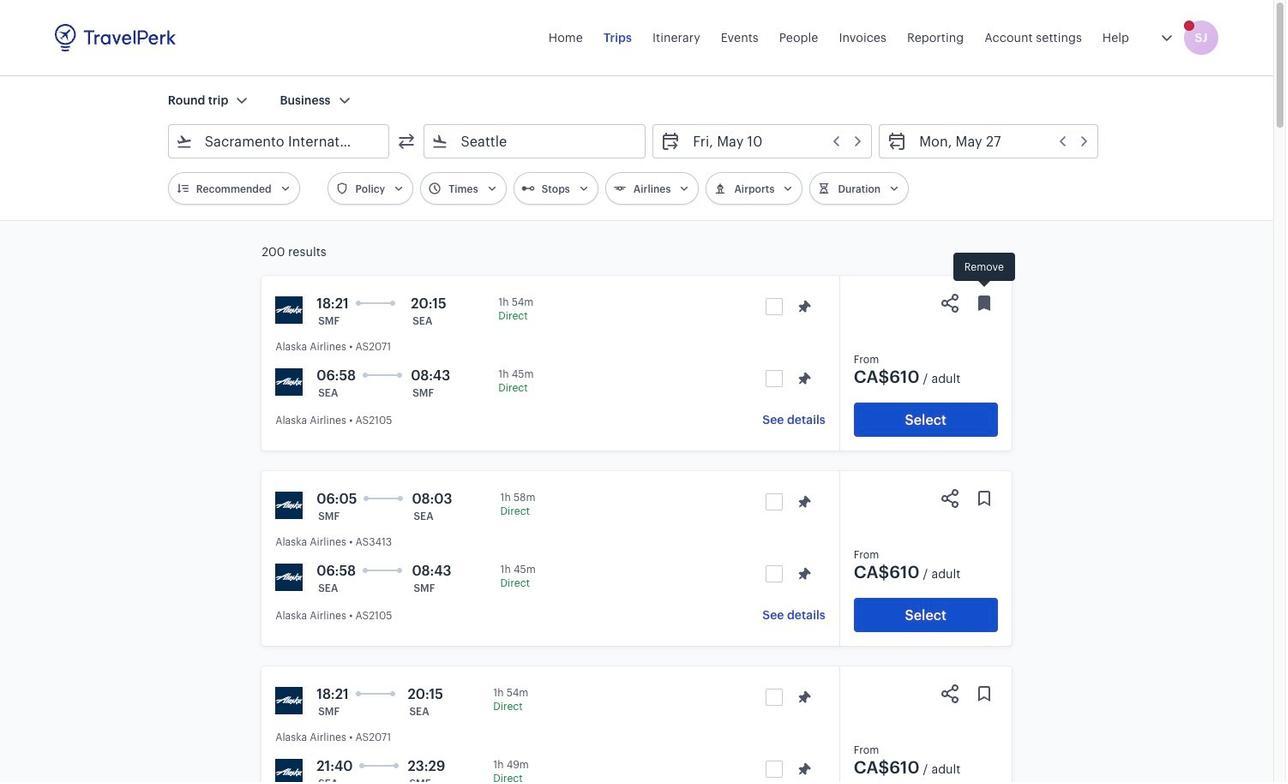 Task type: vqa. For each thing, say whether or not it's contained in the screenshot.
Return TEXT FIELD
no



Task type: locate. For each thing, give the bounding box(es) containing it.
4 alaska airlines image from the top
[[275, 688, 303, 715]]

2 alaska airlines image from the top
[[275, 492, 303, 520]]

1 alaska airlines image from the top
[[275, 297, 303, 324]]

Return field
[[907, 128, 1091, 155]]

5 alaska airlines image from the top
[[275, 760, 303, 783]]

alaska airlines image
[[275, 297, 303, 324], [275, 492, 303, 520], [275, 564, 303, 592], [275, 688, 303, 715], [275, 760, 303, 783]]

From search field
[[193, 128, 366, 155]]

Depart field
[[681, 128, 864, 155]]

tooltip
[[953, 253, 1015, 290]]



Task type: describe. For each thing, give the bounding box(es) containing it.
3 alaska airlines image from the top
[[275, 564, 303, 592]]

alaska airlines image
[[275, 369, 303, 396]]

To search field
[[449, 128, 623, 155]]



